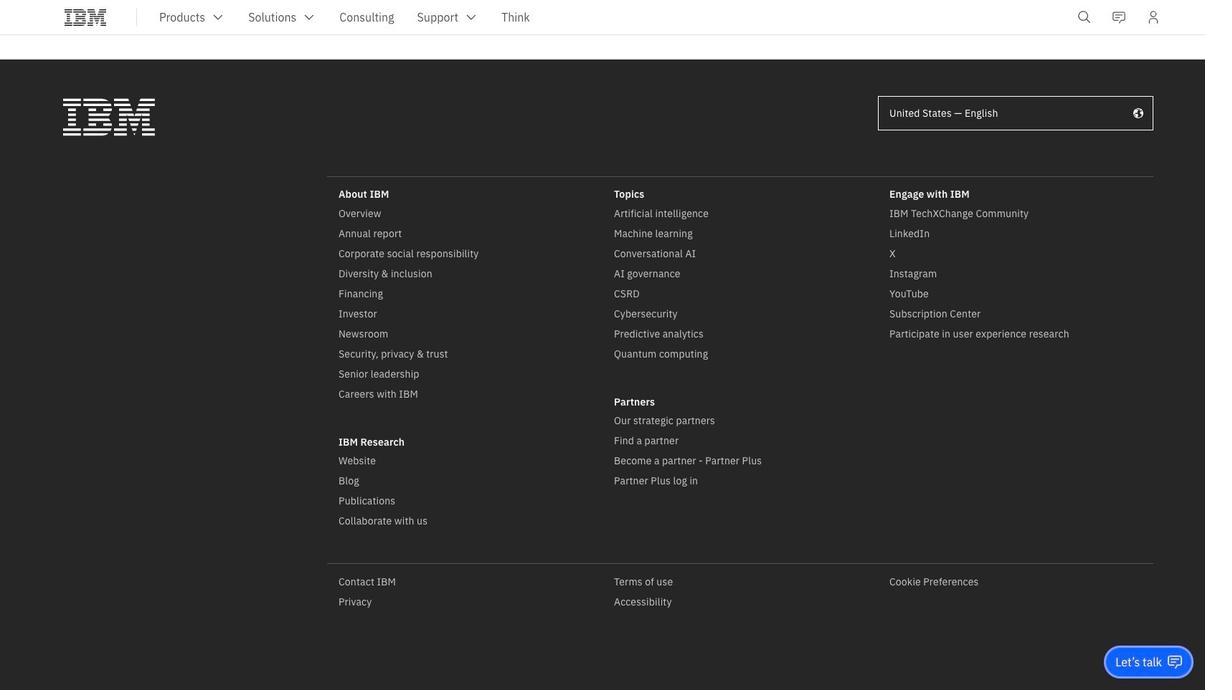 Task type: describe. For each thing, give the bounding box(es) containing it.
let's talk element
[[1116, 655, 1162, 671]]



Task type: locate. For each thing, give the bounding box(es) containing it.
contact us region
[[1104, 646, 1194, 679]]



